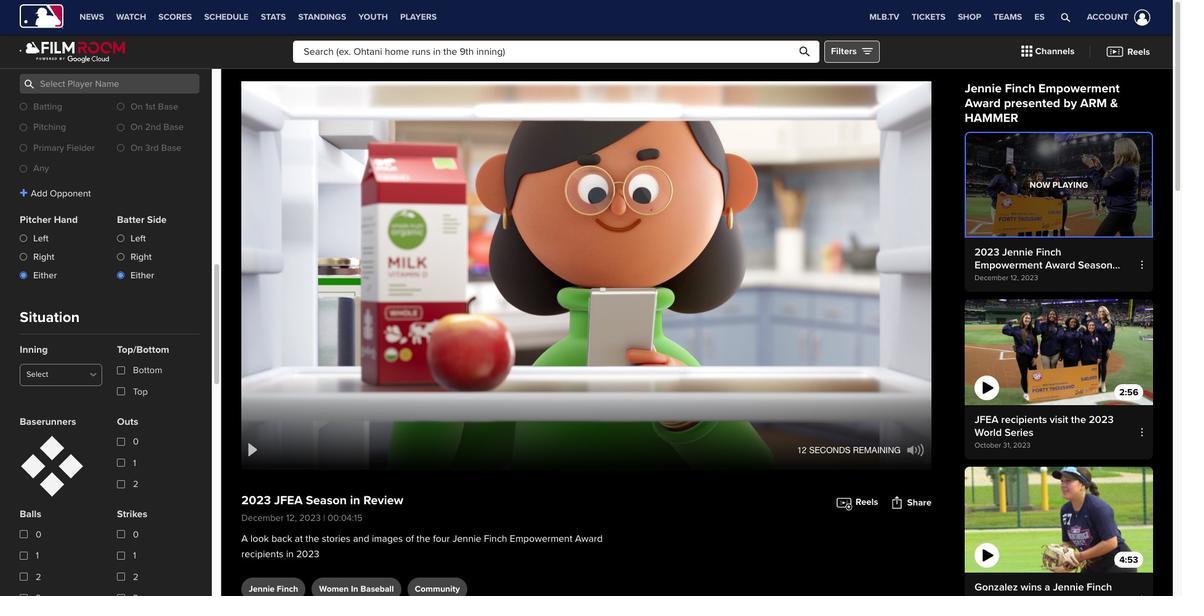Task type: locate. For each thing, give the bounding box(es) containing it.
youth link
[[352, 0, 394, 34]]

0 horizontal spatial recipients
[[241, 548, 284, 560]]

1 secondary navigation element from the left
[[73, 0, 443, 34]]

world
[[975, 426, 1002, 439]]

the right of
[[417, 533, 430, 545]]

jennie inside a look back at the stories and images of the four jennie finch empowerment award recipients in 2023
[[453, 533, 481, 545]]

1 down strikes
[[133, 550, 136, 561]]

add opponent button
[[20, 182, 91, 205]]

scores
[[158, 12, 192, 22]]

gonzalez
[[975, 581, 1018, 594]]

2 vertical spatial base
[[161, 142, 181, 153]]

0
[[133, 436, 139, 447], [36, 529, 41, 540], [133, 529, 139, 540]]

finch right four
[[484, 533, 507, 545]]

1 horizontal spatial recipients
[[1001, 413, 1047, 426]]

2 horizontal spatial the
[[1071, 413, 1086, 426]]

base for on 1st base
[[158, 101, 178, 112]]

1 vertical spatial base
[[163, 122, 184, 133]]

right down pitcher hand
[[33, 251, 54, 262]]

0 vertical spatial reels button
[[1097, 38, 1159, 64]]

reels left share button
[[856, 497, 878, 508]]

right down batter side
[[131, 251, 152, 262]]

2 horizontal spatial award
[[1045, 594, 1075, 596]]

&
[[1110, 96, 1118, 111]]

jennie right a
[[1053, 581, 1084, 594]]

recipients down look
[[241, 548, 284, 560]]

finch
[[1005, 81, 1036, 96], [484, 533, 507, 545], [1087, 581, 1112, 594], [277, 584, 298, 594]]

0 vertical spatial award
[[965, 96, 1001, 111]]

es
[[1035, 12, 1045, 22]]

in down back
[[286, 548, 294, 560]]

1 left from the left
[[33, 232, 49, 244]]

1 vertical spatial award
[[575, 533, 603, 545]]

award inside gonzalez wins a jennie finch empowerment award
[[1045, 594, 1075, 596]]

teams link
[[988, 0, 1028, 34]]

primary fielder
[[33, 142, 95, 153]]

0 vertical spatial base
[[158, 101, 178, 112]]

right for pitcher
[[33, 251, 54, 262]]

finch left women
[[277, 584, 298, 594]]

reels down account dropdown button
[[1128, 46, 1150, 57]]

left
[[33, 232, 49, 244], [131, 232, 146, 244]]

channels button
[[1012, 38, 1084, 64]]

either for batter
[[131, 269, 154, 281]]

reels
[[1128, 46, 1150, 57], [856, 497, 878, 508]]

on left the 1st
[[131, 101, 143, 112]]

2 on from the top
[[131, 122, 143, 133]]

in right women
[[351, 584, 358, 594]]

1 either from the left
[[33, 269, 57, 281]]

2 vertical spatial empowerment
[[975, 594, 1043, 596]]

in
[[350, 493, 360, 508], [286, 548, 294, 560], [351, 584, 358, 594]]

december
[[241, 512, 284, 523]]

gonzalez wins a jennie finch empowerment award
[[975, 581, 1112, 596]]

base right 3rd
[[161, 142, 181, 153]]

the right visit on the right
[[1071, 413, 1086, 426]]

1 horizontal spatial jfea
[[975, 413, 999, 426]]

1 horizontal spatial either
[[131, 269, 154, 281]]

recipients
[[1001, 413, 1047, 426], [241, 548, 284, 560]]

2 right from the left
[[131, 251, 152, 262]]

2 left from the left
[[131, 232, 146, 244]]

1 for balls
[[36, 550, 39, 561]]

0 vertical spatial empowerment
[[1039, 81, 1120, 96]]

0 horizontal spatial jfea
[[274, 493, 303, 508]]

baserunners
[[20, 415, 76, 428]]

base right 2nd
[[163, 122, 184, 133]]

select
[[26, 369, 48, 379]]

of
[[406, 533, 414, 545]]

base
[[158, 101, 178, 112], [163, 122, 184, 133], [161, 142, 181, 153]]

on left 2nd
[[131, 122, 143, 133]]

2 either from the left
[[131, 269, 154, 281]]

2 vertical spatial award
[[1045, 594, 1075, 596]]

1 vertical spatial reels
[[856, 497, 878, 508]]

empowerment inside the jennie finch empowerment award presented by arm & hammer
[[1039, 81, 1120, 96]]

1 down outs
[[133, 457, 136, 468]]

0 vertical spatial jfea
[[975, 413, 999, 426]]

1 vertical spatial jfea
[[274, 493, 303, 508]]

either down batter side
[[131, 269, 154, 281]]

2
[[133, 479, 138, 490], [36, 571, 41, 582], [133, 571, 138, 582]]

pitcher
[[20, 214, 51, 226]]

0 horizontal spatial left
[[33, 232, 49, 244]]

0 vertical spatial recipients
[[1001, 413, 1047, 426]]

2 for balls
[[36, 571, 41, 582]]

jennie up hammer
[[965, 81, 1002, 96]]

remaining
[[853, 445, 901, 455]]

1 vertical spatial empowerment
[[510, 533, 573, 545]]

presented
[[1004, 96, 1060, 111]]

the inside jfea recipients visit the 2023 world series october 31, 2023
[[1071, 413, 1086, 426]]

add
[[31, 188, 47, 199]]

add opponent
[[31, 188, 91, 199]]

empowerment
[[1039, 81, 1120, 96], [510, 533, 573, 545], [975, 594, 1043, 596]]

on for on 2nd base
[[131, 122, 143, 133]]

finch right a
[[1087, 581, 1112, 594]]

0 horizontal spatial either
[[33, 269, 57, 281]]

schedule link
[[198, 0, 255, 34]]

community
[[415, 584, 460, 594]]

a look back at the stories and images of the four jennie finch empowerment award recipients in 2023
[[241, 533, 603, 560]]

1st
[[145, 101, 156, 112]]

12 seconds remaining element
[[793, 445, 901, 455]]

left down pitcher
[[33, 232, 49, 244]]

1 horizontal spatial reels button
[[1097, 38, 1159, 64]]

0 horizontal spatial right
[[33, 251, 54, 262]]

0 horizontal spatial award
[[575, 533, 603, 545]]

left down batter side
[[131, 232, 146, 244]]

standings link
[[292, 0, 352, 34]]

jfea inside 2023 jfea season in review december 12, 2023 | 00:04:15
[[274, 493, 303, 508]]

option group containing batting
[[20, 100, 199, 182]]

1 vertical spatial recipients
[[241, 548, 284, 560]]

watch link
[[110, 0, 152, 34]]

play (space) image
[[248, 443, 257, 456]]

0 vertical spatial reels
[[1128, 46, 1150, 57]]

hammer
[[965, 111, 1018, 126]]

jfea up october on the right
[[975, 413, 999, 426]]

review
[[363, 493, 403, 508]]

on 1st base
[[131, 101, 178, 112]]

reels button down 12 seconds remaining
[[835, 491, 878, 514]]

batter side
[[117, 214, 167, 226]]

0 down balls
[[36, 529, 41, 540]]

award
[[965, 96, 1001, 111], [575, 533, 603, 545], [1045, 594, 1075, 596]]

players link
[[394, 0, 443, 34]]

1 for outs
[[133, 457, 136, 468]]

finch up hammer
[[1005, 81, 1036, 96]]

2 for strikes
[[133, 571, 138, 582]]

0 vertical spatial in
[[350, 493, 360, 508]]

2 for outs
[[133, 479, 138, 490]]

1 horizontal spatial reels
[[1128, 46, 1150, 57]]

2023 left |
[[299, 512, 321, 523]]

jennie right four
[[453, 533, 481, 545]]

finch inside gonzalez wins a jennie finch empowerment award
[[1087, 581, 1112, 594]]

2 vertical spatial on
[[131, 142, 143, 153]]

and
[[353, 533, 369, 545]]

|
[[323, 512, 325, 523]]

images
[[372, 533, 403, 545]]

empowerment inside a look back at the stories and images of the four jennie finch empowerment award recipients in 2023
[[510, 533, 573, 545]]

jennie inside the jennie finch link
[[249, 584, 275, 594]]

1 vertical spatial reels button
[[835, 491, 878, 514]]

on left 3rd
[[131, 142, 143, 153]]

1 horizontal spatial right
[[131, 251, 152, 262]]

either up situation
[[33, 269, 57, 281]]

option group for batter side
[[117, 232, 154, 289]]

1 on from the top
[[131, 101, 143, 112]]

2 secondary navigation element from the left
[[443, 0, 546, 34]]

mlb film room - powered by google cloud image
[[20, 40, 126, 63]]

reels button
[[1097, 38, 1159, 64], [835, 491, 878, 514]]

left for batter
[[131, 232, 146, 244]]

2023 up december
[[241, 493, 271, 508]]

2023
[[1089, 413, 1114, 426], [1013, 441, 1031, 450], [241, 493, 271, 508], [299, 512, 321, 523], [296, 548, 319, 560]]

0 down outs
[[133, 436, 139, 447]]

1 right from the left
[[33, 251, 54, 262]]

jfea up the 12,
[[274, 493, 303, 508]]

jennie finch
[[249, 584, 298, 594]]

2023 down at
[[296, 548, 319, 560]]

jennie finch empowerment award presented by arm & hammer
[[965, 81, 1120, 126]]

empowerment inside gonzalez wins a jennie finch empowerment award
[[975, 594, 1043, 596]]

right for batter
[[131, 251, 152, 262]]

0 horizontal spatial reels
[[856, 497, 878, 508]]

2023 down series at the bottom right of the page
[[1013, 441, 1031, 450]]

recipients up 31,
[[1001, 413, 1047, 426]]

1 vertical spatial in
[[286, 548, 294, 560]]

jfea
[[975, 413, 999, 426], [274, 493, 303, 508]]

women in baseball link
[[312, 578, 401, 596]]

option group
[[20, 100, 199, 182], [20, 232, 57, 289], [117, 232, 154, 289]]

0 horizontal spatial the
[[305, 533, 319, 545]]

1 horizontal spatial award
[[965, 96, 1001, 111]]

stats link
[[255, 0, 292, 34]]

0 for strikes
[[133, 529, 139, 540]]

either
[[33, 269, 57, 281], [131, 269, 154, 281]]

visit
[[1050, 413, 1068, 426]]

1 horizontal spatial left
[[131, 232, 146, 244]]

secondary navigation element
[[73, 0, 443, 34], [443, 0, 546, 34]]

0 for outs
[[133, 436, 139, 447]]

jennie inside the jennie finch empowerment award presented by arm & hammer
[[965, 81, 1002, 96]]

filters
[[831, 46, 857, 57]]

side
[[147, 214, 167, 226]]

base right the 1st
[[158, 101, 178, 112]]

3 on from the top
[[131, 142, 143, 153]]

1 vertical spatial on
[[131, 122, 143, 133]]

0 down strikes
[[133, 529, 139, 540]]

the right at
[[305, 533, 319, 545]]

reels button down account dropdown button
[[1097, 38, 1159, 64]]

1
[[133, 457, 136, 468], [36, 550, 39, 561], [133, 550, 136, 561]]

balls
[[20, 508, 41, 520]]

jennie down look
[[249, 584, 275, 594]]

1 down balls
[[36, 550, 39, 561]]

watch
[[116, 12, 146, 22]]

finch inside a look back at the stories and images of the four jennie finch empowerment award recipients in 2023
[[484, 533, 507, 545]]

0 vertical spatial on
[[131, 101, 143, 112]]

in up the 00:04:15
[[350, 493, 360, 508]]



Task type: vqa. For each thing, say whether or not it's contained in the screenshot.
SD's the 4:10
no



Task type: describe. For each thing, give the bounding box(es) containing it.
3rd
[[145, 142, 159, 153]]

account
[[1087, 12, 1129, 22]]

top/bottom
[[117, 344, 169, 356]]

recipients inside jfea recipients visit the 2023 world series october 31, 2023
[[1001, 413, 1047, 426]]

2:56
[[1119, 387, 1138, 398]]

standings
[[298, 12, 346, 22]]

batting
[[33, 101, 62, 112]]

2nd
[[145, 122, 161, 133]]

secondary navigation element containing news
[[73, 0, 443, 34]]

stories
[[322, 533, 351, 545]]

mlb.tv
[[870, 12, 900, 22]]

baseball
[[361, 584, 394, 594]]

pitching
[[33, 122, 66, 133]]

1 horizontal spatial the
[[417, 533, 430, 545]]

2023 jfea season in review december 12, 2023 | 00:04:15
[[241, 493, 403, 523]]

scores link
[[152, 0, 198, 34]]

account button
[[1072, 0, 1153, 34]]

on 3rd base
[[131, 142, 181, 153]]

12
[[797, 445, 807, 455]]

bottom
[[133, 365, 162, 376]]

es link
[[1028, 0, 1051, 34]]

at
[[295, 533, 303, 545]]

look
[[250, 533, 269, 545]]

shop link
[[952, 0, 988, 34]]

0 horizontal spatial reels button
[[835, 491, 878, 514]]

00:04:15
[[328, 512, 363, 523]]

seconds
[[809, 445, 851, 455]]

a
[[1045, 581, 1050, 594]]

award inside a look back at the stories and images of the four jennie finch empowerment award recipients in 2023
[[575, 533, 603, 545]]

situation
[[20, 308, 80, 326]]

reels for the leftmost reels button
[[856, 497, 878, 508]]

on 2nd base
[[131, 122, 184, 133]]

back
[[271, 533, 292, 545]]

tickets link
[[906, 0, 952, 34]]

tertiary navigation element
[[863, 0, 1051, 34]]

community link
[[407, 578, 467, 596]]

teams
[[994, 12, 1022, 22]]

4:53
[[1120, 554, 1138, 565]]

2023 right visit on the right
[[1089, 413, 1114, 426]]

opponent
[[50, 188, 91, 199]]

award inside the jennie finch empowerment award presented by arm & hammer
[[965, 96, 1001, 111]]

base for on 3rd base
[[161, 142, 181, 153]]

youth
[[359, 12, 388, 22]]

2023 inside a look back at the stories and images of the four jennie finch empowerment award recipients in 2023
[[296, 548, 319, 560]]

option group for pitcher hand
[[20, 232, 57, 289]]

gonzalez receives a jfea image
[[965, 467, 1153, 573]]

jfea winners visit 2023 ws image
[[965, 299, 1153, 405]]

october
[[975, 441, 1001, 450]]

jfea recipients visit the 2023 world series october 31, 2023
[[975, 413, 1114, 450]]

shop
[[958, 12, 981, 22]]

fielder
[[67, 142, 95, 153]]

in inside a look back at the stories and images of the four jennie finch empowerment award recipients in 2023
[[286, 548, 294, 560]]

series
[[1005, 426, 1034, 439]]

either for pitcher
[[33, 269, 57, 281]]

mlb media player group
[[241, 81, 932, 470]]

top
[[133, 386, 148, 397]]

primary
[[33, 142, 64, 153]]

left for pitcher
[[33, 232, 49, 244]]

major league baseball image
[[20, 4, 64, 29]]

12,
[[286, 512, 297, 523]]

a
[[241, 533, 248, 545]]

reels for reels button to the top
[[1128, 46, 1150, 57]]

four
[[433, 533, 450, 545]]

jennie finch link
[[241, 578, 306, 596]]

players
[[400, 12, 437, 22]]

base image
[[20, 435, 84, 497]]

hand
[[54, 214, 78, 226]]

recipients inside a look back at the stories and images of the four jennie finch empowerment award recipients in 2023
[[241, 548, 284, 560]]

top navigation menu bar
[[0, 0, 1173, 34]]

news link
[[73, 0, 110, 34]]

share
[[907, 497, 932, 508]]

filters button
[[824, 40, 880, 62]]

Free text search text field
[[293, 40, 819, 62]]

jfea inside jfea recipients visit the 2023 world series october 31, 2023
[[975, 413, 999, 426]]

mute (m) image
[[907, 444, 924, 456]]

pitcher hand
[[20, 214, 78, 226]]

on for on 1st base
[[131, 101, 143, 112]]

in inside 2023 jfea season in review december 12, 2023 | 00:04:15
[[350, 493, 360, 508]]

outs
[[117, 415, 138, 428]]

women
[[319, 584, 349, 594]]

12 seconds remaining
[[797, 445, 901, 455]]

news
[[80, 12, 104, 22]]

Select Player Name text field
[[20, 74, 199, 94]]

;
[[241, 83, 244, 95]]

base for on 2nd base
[[163, 122, 184, 133]]

season
[[306, 493, 347, 508]]

women in baseball
[[319, 584, 394, 594]]

0 for balls
[[36, 529, 41, 540]]

on for on 3rd base
[[131, 142, 143, 153]]

strikes
[[117, 508, 147, 520]]

batter
[[117, 214, 145, 226]]

mlb.tv link
[[863, 0, 906, 34]]

any
[[33, 163, 49, 174]]

by
[[1064, 96, 1077, 111]]

2 vertical spatial in
[[351, 584, 358, 594]]

schedule
[[204, 12, 249, 22]]

jennie inside gonzalez wins a jennie finch empowerment award
[[1053, 581, 1084, 594]]

finch inside the jennie finch empowerment award presented by arm & hammer
[[1005, 81, 1036, 96]]

1 for strikes
[[133, 550, 136, 561]]

channels
[[1035, 46, 1075, 57]]

stats
[[261, 12, 286, 22]]

inning
[[20, 344, 48, 356]]

31,
[[1003, 441, 1011, 450]]

wins
[[1021, 581, 1042, 594]]



